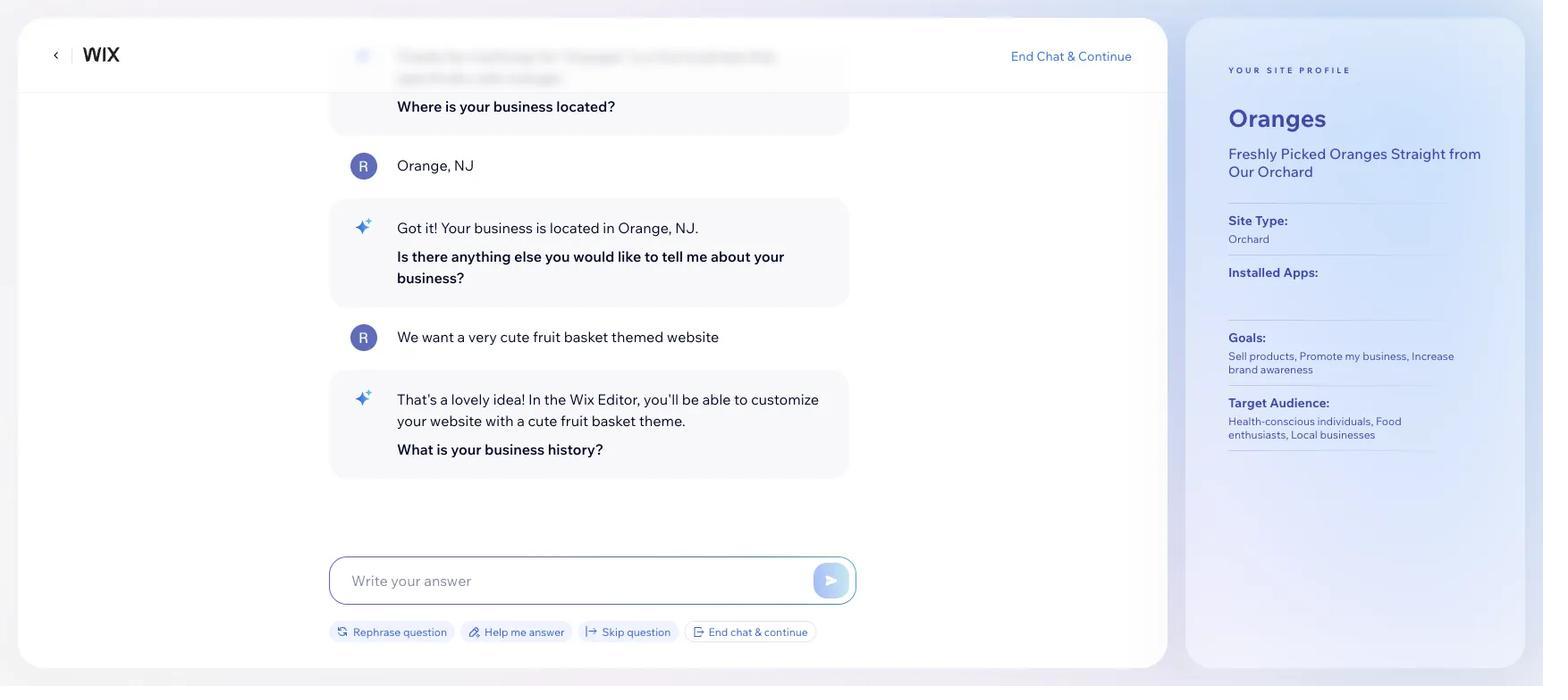 Task type: locate. For each thing, give the bounding box(es) containing it.
fruit
[[656, 47, 684, 65], [533, 328, 561, 346], [561, 412, 589, 430]]

your right about
[[754, 248, 785, 266]]

0 horizontal spatial me
[[511, 626, 527, 639]]

1 vertical spatial website
[[430, 412, 482, 430]]

oranges up 'freshly'
[[1229, 103, 1327, 133]]

a
[[645, 47, 653, 65], [458, 328, 465, 346], [440, 391, 448, 409], [517, 412, 525, 430]]

your down 'that's'
[[397, 412, 427, 430]]

1 horizontal spatial end
[[1011, 48, 1034, 63]]

business for located?
[[493, 97, 553, 115]]

business down with at the left
[[485, 441, 545, 459]]

2 question from the left
[[627, 626, 671, 639]]

freshly
[[1229, 144, 1278, 162]]

else
[[514, 248, 542, 266]]

your
[[1229, 65, 1263, 75]]

2 vertical spatial fruit
[[561, 412, 589, 430]]

business,
[[1363, 336, 1410, 350]]

theme.
[[639, 412, 686, 430]]

0 horizontal spatial question
[[403, 626, 447, 639]]

1 question from the left
[[403, 626, 447, 639]]

question for skip question
[[627, 626, 671, 639]]

1 vertical spatial oranges
[[1330, 144, 1388, 162]]

0 vertical spatial end
[[1011, 48, 1034, 63]]

thanks
[[397, 47, 445, 65]]

orange, up like
[[618, 219, 672, 237]]

in
[[529, 391, 541, 409]]

basket left themed
[[564, 328, 609, 346]]

your site profile
[[1229, 65, 1352, 75]]

& for continue
[[755, 626, 762, 639]]

& right 'chat'
[[1068, 48, 1076, 63]]

&
[[1068, 48, 1076, 63], [755, 626, 762, 639]]

0 horizontal spatial website
[[430, 412, 482, 430]]

business inside thanks for clarifying! so "oranges" is a fruit business that specifically sells oranges.
[[687, 47, 746, 65]]

site
[[1229, 213, 1253, 229]]

0 vertical spatial &
[[1068, 48, 1076, 63]]

promote
[[1300, 336, 1343, 350]]

me
[[687, 248, 708, 266], [511, 626, 527, 639]]

tell
[[662, 248, 683, 266]]

0 horizontal spatial oranges
[[1229, 103, 1327, 133]]

cute
[[500, 328, 530, 346], [528, 412, 558, 430]]

located?
[[557, 97, 616, 115]]

basket down editor,
[[592, 412, 636, 430]]

orange,
[[397, 157, 451, 174], [618, 219, 672, 237]]

business for history?
[[485, 441, 545, 459]]

fruit right "oranges"
[[656, 47, 684, 65]]

1 vertical spatial basket
[[592, 412, 636, 430]]

business
[[687, 47, 746, 65], [493, 97, 553, 115], [474, 219, 533, 237], [485, 441, 545, 459]]

0 vertical spatial orchard
[[1258, 163, 1314, 181]]

website right themed
[[667, 328, 719, 346]]

0 vertical spatial to
[[645, 248, 659, 266]]

end
[[1011, 48, 1034, 63], [709, 626, 728, 639]]

end left chat on the left bottom of the page
[[709, 626, 728, 639]]

orchard down picked
[[1258, 163, 1314, 181]]

me right tell
[[687, 248, 708, 266]]

is right "oranges"
[[631, 47, 642, 65]]

1 horizontal spatial me
[[687, 248, 708, 266]]

website
[[667, 328, 719, 346], [430, 412, 482, 430]]

1 horizontal spatial to
[[734, 391, 748, 409]]

to left tell
[[645, 248, 659, 266]]

0 horizontal spatial end
[[709, 626, 728, 639]]

& inside button
[[1068, 48, 1076, 63]]

your inside is there anything else you would like to tell me about your business?
[[754, 248, 785, 266]]

oranges inside freshly picked oranges straight from our orchard
[[1330, 144, 1388, 162]]

question
[[403, 626, 447, 639], [627, 626, 671, 639]]

"oranges"
[[560, 47, 628, 65]]

installed apps:
[[1229, 265, 1319, 280]]

is
[[631, 47, 642, 65], [445, 97, 457, 115], [536, 219, 547, 237], [437, 441, 448, 459]]

question right "rephrase"
[[403, 626, 447, 639]]

0 vertical spatial basket
[[564, 328, 609, 346]]

0 horizontal spatial to
[[645, 248, 659, 266]]

1 horizontal spatial question
[[627, 626, 671, 639]]

me inside is there anything else you would like to tell me about your business?
[[687, 248, 708, 266]]

food
[[1377, 402, 1402, 415]]

orange, nj
[[397, 157, 474, 174]]

orchard inside the site type: orchard
[[1229, 233, 1270, 246]]

0 vertical spatial me
[[687, 248, 708, 266]]

profile
[[1300, 65, 1352, 75]]

is right the where on the left top of the page
[[445, 97, 457, 115]]

business up anything
[[474, 219, 533, 237]]

basket
[[564, 328, 609, 346], [592, 412, 636, 430]]

is
[[397, 248, 409, 266]]

to right able
[[734, 391, 748, 409]]

basket inside that's a lovely idea! in the wix editor, you'll be able to customize your website with a cute fruit basket theme.
[[592, 412, 636, 430]]

your inside that's a lovely idea! in the wix editor, you'll be able to customize your website with a cute fruit basket theme.
[[397, 412, 427, 430]]

want
[[422, 328, 454, 346]]

your
[[441, 219, 471, 237]]

business left that
[[687, 47, 746, 65]]

able
[[703, 391, 731, 409]]

0 horizontal spatial &
[[755, 626, 762, 639]]

to
[[645, 248, 659, 266], [734, 391, 748, 409]]

wix
[[570, 391, 595, 409]]

oranges right picked
[[1330, 144, 1388, 162]]

orchard down site
[[1229, 233, 1270, 246]]

business for is
[[474, 219, 533, 237]]

continue
[[765, 626, 808, 639]]

question right skip
[[627, 626, 671, 639]]

that's a lovely idea! in the wix editor, you'll be able to customize your website with a cute fruit basket theme.
[[397, 391, 819, 430]]

in
[[603, 219, 615, 237]]

& right chat on the left bottom of the page
[[755, 626, 762, 639]]

a right "oranges"
[[645, 47, 653, 65]]

chat
[[731, 626, 753, 639]]

me right the help
[[511, 626, 527, 639]]

orange, left nj
[[397, 157, 451, 174]]

1 vertical spatial to
[[734, 391, 748, 409]]

0 vertical spatial cute
[[500, 328, 530, 346]]

1 horizontal spatial website
[[667, 328, 719, 346]]

ruby image
[[351, 153, 377, 180]]

fruit up the the on the left
[[533, 328, 561, 346]]

from
[[1450, 144, 1482, 162]]

1 horizontal spatial orange,
[[618, 219, 672, 237]]

0 vertical spatial fruit
[[656, 47, 684, 65]]

continue
[[1079, 48, 1132, 63]]

installed
[[1229, 265, 1281, 280]]

awareness
[[1261, 350, 1314, 363]]

fruit down wix
[[561, 412, 589, 430]]

1 vertical spatial orange,
[[618, 219, 672, 237]]

to inside is there anything else you would like to tell me about your business?
[[645, 248, 659, 266]]

1 vertical spatial &
[[755, 626, 762, 639]]

1 vertical spatial orchard
[[1229, 233, 1270, 246]]

site
[[1267, 65, 1295, 75]]

end left 'chat'
[[1011, 48, 1034, 63]]

your
[[460, 97, 490, 115], [754, 248, 785, 266], [397, 412, 427, 430], [451, 441, 482, 459]]

cute down in
[[528, 412, 558, 430]]

end for end chat & continue
[[1011, 48, 1034, 63]]

1 horizontal spatial &
[[1068, 48, 1076, 63]]

1 horizontal spatial oranges
[[1330, 144, 1388, 162]]

located
[[550, 219, 600, 237]]

1 vertical spatial end
[[709, 626, 728, 639]]

is right what
[[437, 441, 448, 459]]

0 vertical spatial orange,
[[397, 157, 451, 174]]

1 vertical spatial me
[[511, 626, 527, 639]]

1 vertical spatial cute
[[528, 412, 558, 430]]

end inside button
[[1011, 48, 1034, 63]]

cute right the very
[[500, 328, 530, 346]]

website down the lovely
[[430, 412, 482, 430]]

help
[[485, 626, 509, 639]]

business down oranges.
[[493, 97, 553, 115]]



Task type: describe. For each thing, give the bounding box(es) containing it.
businesses
[[1321, 415, 1376, 429]]

lovely
[[451, 391, 490, 409]]

where is your business located?
[[397, 97, 616, 115]]

rephrase
[[353, 626, 401, 639]]

your down the lovely
[[451, 441, 482, 459]]

end for end chat & continue
[[709, 626, 728, 639]]

themed
[[612, 328, 664, 346]]

so
[[538, 47, 556, 65]]

editor,
[[598, 391, 641, 409]]

conscious
[[1266, 402, 1316, 415]]

thanks for clarifying! so "oranges" is a fruit business that specifically sells oranges.
[[397, 47, 776, 87]]

fruit inside thanks for clarifying! so "oranges" is a fruit business that specifically sells oranges.
[[656, 47, 684, 65]]

site type: orchard
[[1229, 213, 1289, 246]]

nj
[[454, 157, 474, 174]]

my
[[1346, 336, 1361, 350]]

about
[[711, 248, 751, 266]]

history?
[[548, 441, 604, 459]]

chat
[[1037, 48, 1065, 63]]

would
[[573, 248, 615, 266]]

nj.
[[675, 219, 699, 237]]

skip
[[603, 626, 625, 639]]

like
[[618, 248, 642, 266]]

our
[[1229, 163, 1255, 181]]

we
[[397, 328, 419, 346]]

increase
[[1412, 336, 1455, 350]]

0 horizontal spatial orange,
[[397, 157, 451, 174]]

we want a very cute fruit basket themed website
[[397, 328, 719, 346]]

be
[[682, 391, 699, 409]]

target audience: health-conscious individuals, food enthusiasts, local businesses
[[1229, 382, 1402, 429]]

health-
[[1229, 402, 1266, 415]]

Write your answer text field
[[330, 558, 856, 605]]

oranges.
[[507, 69, 565, 87]]

specifically
[[397, 69, 471, 87]]

ruby image
[[351, 325, 377, 352]]

sells
[[475, 69, 504, 87]]

business?
[[397, 269, 465, 287]]

is inside thanks for clarifying! so "oranges" is a fruit business that specifically sells oranges.
[[631, 47, 642, 65]]

1 vertical spatial fruit
[[533, 328, 561, 346]]

you'll
[[644, 391, 679, 409]]

for
[[448, 47, 467, 65]]

apps:
[[1284, 265, 1319, 280]]

clarifying!
[[470, 47, 535, 65]]

what
[[397, 441, 434, 459]]

enthusiasts,
[[1229, 415, 1289, 429]]

with
[[486, 412, 514, 430]]

it!
[[425, 219, 438, 237]]

that
[[749, 47, 776, 65]]

target
[[1229, 382, 1268, 398]]

a left the very
[[458, 328, 465, 346]]

the
[[544, 391, 567, 409]]

very
[[469, 328, 497, 346]]

straight
[[1392, 144, 1447, 162]]

orchard inside freshly picked oranges straight from our orchard
[[1258, 163, 1314, 181]]

local
[[1292, 415, 1318, 429]]

products,
[[1250, 336, 1298, 350]]

0 vertical spatial oranges
[[1229, 103, 1327, 133]]

end chat & continue
[[1011, 48, 1132, 63]]

anything
[[451, 248, 511, 266]]

is up else
[[536, 219, 547, 237]]

your down sells
[[460, 97, 490, 115]]

website inside that's a lovely idea! in the wix editor, you'll be able to customize your website with a cute fruit basket theme.
[[430, 412, 482, 430]]

0 vertical spatial website
[[667, 328, 719, 346]]

what is your business history?
[[397, 441, 604, 459]]

that's
[[397, 391, 437, 409]]

idea!
[[493, 391, 525, 409]]

picked
[[1281, 144, 1327, 162]]

goals:
[[1229, 317, 1267, 332]]

you
[[545, 248, 570, 266]]

customize
[[751, 391, 819, 409]]

got it! your business is located in orange, nj.
[[397, 219, 699, 237]]

is there anything else you would like to tell me about your business?
[[397, 248, 785, 287]]

& for continue
[[1068, 48, 1076, 63]]

brand
[[1229, 350, 1259, 363]]

help me answer
[[485, 626, 565, 639]]

end chat & continue
[[709, 626, 808, 639]]

where
[[397, 97, 442, 115]]

answer
[[529, 626, 565, 639]]

there
[[412, 248, 448, 266]]

fruit inside that's a lovely idea! in the wix editor, you'll be able to customize your website with a cute fruit basket theme.
[[561, 412, 589, 430]]

sell
[[1229, 336, 1248, 350]]

skip question
[[603, 626, 671, 639]]

freshly picked oranges straight from our orchard
[[1229, 144, 1482, 181]]

a inside thanks for clarifying! so "oranges" is a fruit business that specifically sells oranges.
[[645, 47, 653, 65]]

type:
[[1256, 213, 1289, 229]]

audience:
[[1270, 382, 1330, 398]]

rephrase question
[[353, 626, 447, 639]]

a right with at the left
[[517, 412, 525, 430]]

end chat & continue button
[[1011, 48, 1132, 64]]

a left the lovely
[[440, 391, 448, 409]]

cute inside that's a lovely idea! in the wix editor, you'll be able to customize your website with a cute fruit basket theme.
[[528, 412, 558, 430]]

to inside that's a lovely idea! in the wix editor, you'll be able to customize your website with a cute fruit basket theme.
[[734, 391, 748, 409]]

question for rephrase question
[[403, 626, 447, 639]]

individuals,
[[1318, 402, 1374, 415]]



Task type: vqa. For each thing, say whether or not it's contained in the screenshot.


